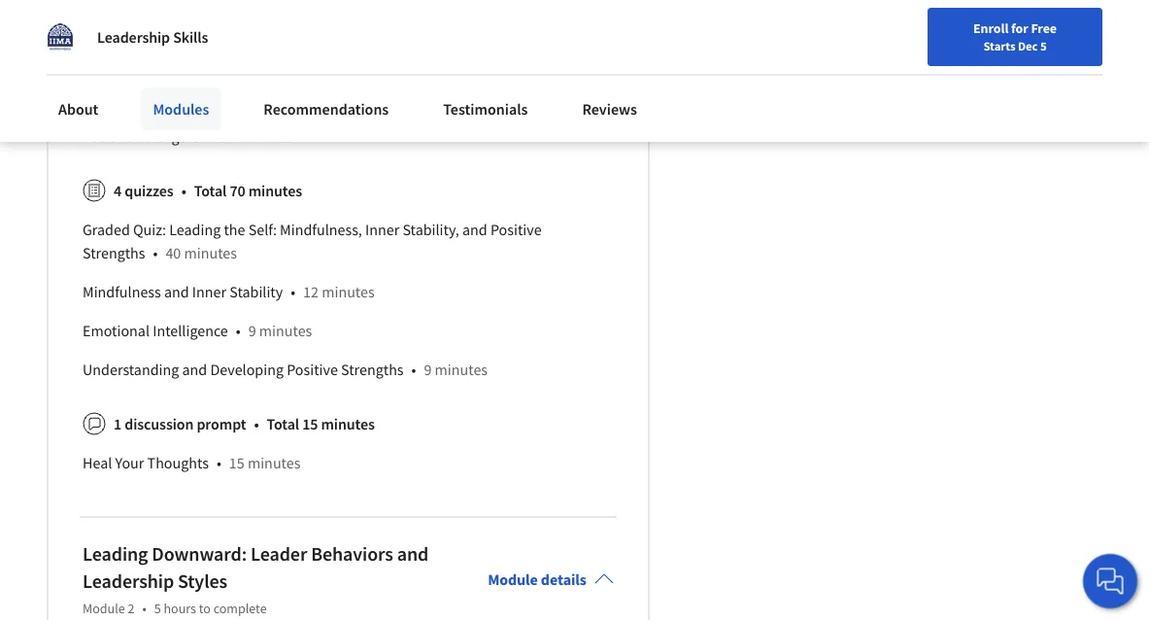 Task type: vqa. For each thing, say whether or not it's contained in the screenshot.
group
no



Task type: locate. For each thing, give the bounding box(es) containing it.
strengths
[[137, 127, 200, 146], [83, 243, 145, 263], [341, 360, 404, 379]]

0 vertical spatial mindfulness,
[[361, 103, 444, 123]]

5 right dec
[[1041, 38, 1047, 53]]

in
[[522, 2, 535, 22]]

total for total 70 minutes
[[194, 181, 227, 200]]

1 vertical spatial 15
[[302, 414, 318, 434]]

stability, inside graded quiz: leading the self: mindfulness, inner stability, and positive strengths
[[403, 220, 460, 239]]

stability,
[[484, 103, 541, 123], [403, 220, 460, 239]]

0 horizontal spatial positive
[[83, 127, 134, 146]]

strengths down modules
[[137, 127, 200, 146]]

mindfulness, for • 40 minutes
[[280, 220, 362, 239]]

inner
[[447, 103, 481, 123], [366, 220, 400, 239], [192, 282, 227, 302]]

1 horizontal spatial intelligence
[[274, 2, 350, 22]]

strengths down graded
[[83, 243, 145, 263]]

inner for recommended readings: leading the self: mindfulness, inner stability, and positive strengths
[[447, 103, 481, 123]]

mindfulness
[[83, 282, 161, 302]]

30
[[420, 64, 436, 84], [220, 127, 235, 146]]

5 left hours
[[154, 600, 161, 617]]

testimonials
[[444, 99, 528, 119]]

total left 70
[[194, 181, 227, 200]]

1 vertical spatial stability,
[[403, 220, 460, 239]]

• 15 minutes
[[166, 25, 250, 45]]

total down the understanding and developing positive strengths • 9 minutes
[[267, 414, 299, 434]]

positive inside graded quiz: leading the self: mindfulness, inner stability, and positive strengths
[[491, 220, 542, 239]]

mindfulness,
[[361, 103, 444, 123], [280, 220, 362, 239]]

minutes
[[197, 25, 250, 45], [439, 64, 492, 84], [239, 127, 291, 146], [249, 181, 302, 200], [184, 243, 237, 263], [322, 282, 375, 302], [259, 321, 312, 340], [435, 360, 488, 379], [321, 414, 375, 434], [248, 453, 301, 473]]

free
[[1032, 19, 1058, 37]]

enroll
[[974, 19, 1009, 37]]

the down study:
[[305, 103, 327, 123]]

1 vertical spatial self:
[[249, 220, 277, 239]]

0 horizontal spatial inner
[[192, 282, 227, 302]]

0 vertical spatial the
[[305, 103, 327, 123]]

0 vertical spatial reading:
[[144, 2, 201, 22]]

1 vertical spatial leading
[[169, 220, 221, 239]]

1 vertical spatial reading:
[[184, 64, 241, 84]]

leading up • 40 minutes
[[169, 220, 221, 239]]

0 vertical spatial emotional
[[204, 2, 271, 22]]

2 horizontal spatial 15
[[302, 414, 318, 434]]

module details
[[488, 570, 587, 589]]

1 horizontal spatial emotional
[[204, 2, 271, 22]]

virtual
[[538, 2, 581, 22]]

1 vertical spatial 30
[[220, 127, 235, 146]]

0 horizontal spatial emotional
[[83, 321, 150, 340]]

positive
[[83, 127, 134, 146], [491, 220, 542, 239], [287, 360, 338, 379]]

1 vertical spatial leadership
[[83, 569, 174, 594]]

self: inside graded quiz: leading the self: mindfulness, inner stability, and positive strengths
[[249, 220, 277, 239]]

intelligence up study:
[[274, 2, 350, 22]]

0 horizontal spatial total
[[194, 181, 227, 200]]

graded quiz: leading the self: mindfulness, inner stability, and positive strengths
[[83, 220, 542, 263]]

strengths inside graded quiz: leading the self: mindfulness, inner stability, and positive strengths
[[83, 243, 145, 263]]

leadership up 2
[[83, 569, 174, 594]]

reading: up the skills
[[144, 2, 201, 22]]

emotional intelligence • 9 minutes
[[83, 321, 312, 340]]

skills
[[173, 27, 208, 47]]

1 vertical spatial recommended
[[83, 103, 181, 123]]

strengths for graded
[[83, 243, 145, 263]]

mindfulness, down dixit
[[361, 103, 444, 123]]

0 horizontal spatial module
[[83, 600, 125, 617]]

inner inside "recommended readings: leading the self: mindfulness, inner stability, and positive strengths"
[[447, 103, 481, 123]]

emotional down mindfulness
[[83, 321, 150, 340]]

strengths for recommended
[[137, 127, 200, 146]]

styles
[[178, 569, 228, 594]]

case
[[244, 64, 275, 84]]

leadership
[[97, 27, 170, 47], [83, 569, 174, 594]]

1 horizontal spatial inner
[[366, 220, 400, 239]]

1 horizontal spatial module
[[488, 570, 538, 589]]

recommendations link
[[252, 87, 401, 130]]

the inside graded quiz: leading the self: mindfulness, inner stability, and positive strengths
[[224, 220, 245, 239]]

leading inside graded quiz: leading the self: mindfulness, inner stability, and positive strengths
[[169, 220, 221, 239]]

0 vertical spatial 30
[[420, 64, 436, 84]]

leading inside "recommended readings: leading the self: mindfulness, inner stability, and positive strengths"
[[251, 103, 302, 123]]

1 horizontal spatial the
[[305, 103, 327, 123]]

4
[[114, 181, 122, 200]]

leading up the • 30 minutes
[[251, 103, 302, 123]]

leadership down essential
[[97, 27, 170, 47]]

15 right workplaces
[[178, 25, 194, 45]]

positive inside "recommended readings: leading the self: mindfulness, inner stability, and positive strengths"
[[83, 127, 134, 146]]

0 horizontal spatial self:
[[249, 220, 277, 239]]

2 horizontal spatial leading
[[251, 103, 302, 123]]

self: for • 40 minutes
[[249, 220, 277, 239]]

the down 70
[[224, 220, 245, 239]]

stability, for graded quiz: leading the self: mindfulness, inner stability, and positive strengths
[[403, 220, 460, 239]]

stability, inside "recommended readings: leading the self: mindfulness, inner stability, and positive strengths"
[[484, 103, 541, 123]]

stability, for recommended readings: leading the self: mindfulness, inner stability, and positive strengths
[[484, 103, 541, 123]]

and inside "recommended readings: leading the self: mindfulness, inner stability, and positive strengths"
[[544, 103, 569, 123]]

2 horizontal spatial inner
[[447, 103, 481, 123]]

coursera image
[[10, 16, 133, 47]]

2 vertical spatial positive
[[287, 360, 338, 379]]

0 vertical spatial self:
[[330, 103, 358, 123]]

emotional inside essential reading: emotional intelligence and conflict management in virtual workplaces
[[204, 2, 271, 22]]

and
[[353, 2, 378, 22], [544, 103, 569, 123], [463, 220, 488, 239], [164, 282, 189, 302], [182, 360, 207, 379], [397, 542, 429, 566]]

0 vertical spatial 9
[[249, 321, 256, 340]]

1 vertical spatial 5
[[154, 600, 161, 617]]

reading: up readings:
[[184, 64, 241, 84]]

quiz:
[[133, 220, 166, 239]]

self: down mohan
[[330, 103, 358, 123]]

total
[[194, 181, 227, 200], [267, 414, 299, 434]]

emotional
[[204, 2, 271, 22], [83, 321, 150, 340]]

1 vertical spatial positive
[[491, 220, 542, 239]]

leading up 2
[[83, 542, 148, 566]]

the
[[305, 103, 327, 123], [224, 220, 245, 239]]

intelligence inside essential reading: emotional intelligence and conflict management in virtual workplaces
[[274, 2, 350, 22]]

5
[[1041, 38, 1047, 53], [154, 600, 161, 617]]

0 vertical spatial intelligence
[[274, 2, 350, 22]]

• total 70 minutes
[[181, 181, 302, 200]]

mindfulness, up 12
[[280, 220, 362, 239]]

0 horizontal spatial leading
[[83, 542, 148, 566]]

inner inside graded quiz: leading the self: mindfulness, inner stability, and positive strengths
[[366, 220, 400, 239]]

reading:
[[144, 2, 201, 22], [184, 64, 241, 84]]

self:
[[330, 103, 358, 123], [249, 220, 277, 239]]

mohan
[[323, 64, 367, 84]]

2 recommended from the top
[[83, 103, 181, 123]]

2 vertical spatial inner
[[192, 282, 227, 302]]

mindfulness, inside "recommended readings: leading the self: mindfulness, inner stability, and positive strengths"
[[361, 103, 444, 123]]

30 down readings:
[[220, 127, 235, 146]]

1 vertical spatial module
[[83, 600, 125, 617]]

1 horizontal spatial total
[[267, 414, 299, 434]]

1 horizontal spatial stability,
[[484, 103, 541, 123]]

conflict
[[381, 2, 431, 22]]

•
[[166, 25, 170, 45], [408, 64, 412, 84], [207, 127, 212, 146], [181, 181, 186, 200], [153, 243, 158, 263], [291, 282, 296, 302], [236, 321, 241, 340], [412, 360, 416, 379], [254, 414, 259, 434], [217, 453, 221, 473], [142, 600, 146, 617]]

5 inside 'leading downward: leader behaviors and leadership styles module 2 • 5 hours to complete'
[[154, 600, 161, 617]]

module left 2
[[83, 600, 125, 617]]

1 horizontal spatial 5
[[1041, 38, 1047, 53]]

0 vertical spatial 15
[[178, 25, 194, 45]]

0 vertical spatial positive
[[83, 127, 134, 146]]

1 vertical spatial inner
[[366, 220, 400, 239]]

• 30 minutes
[[207, 127, 291, 146]]

dec
[[1019, 38, 1039, 53]]

0 vertical spatial 5
[[1041, 38, 1047, 53]]

30 right dixit
[[420, 64, 436, 84]]

0 vertical spatial inner
[[447, 103, 481, 123]]

module
[[488, 570, 538, 589], [83, 600, 125, 617]]

9
[[249, 321, 256, 340], [424, 360, 432, 379]]

1 horizontal spatial 9
[[424, 360, 432, 379]]

1 recommended from the top
[[83, 64, 181, 84]]

1 vertical spatial strengths
[[83, 243, 145, 263]]

reading: for essential
[[144, 2, 201, 22]]

0 vertical spatial module
[[488, 570, 538, 589]]

strengths up • total 15 minutes
[[341, 360, 404, 379]]

strengths inside "recommended readings: leading the self: mindfulness, inner stability, and positive strengths"
[[137, 127, 200, 146]]

15 down the understanding and developing positive strengths • 9 minutes
[[302, 414, 318, 434]]

details
[[541, 570, 587, 589]]

reading: inside essential reading: emotional intelligence and conflict management in virtual workplaces
[[144, 2, 201, 22]]

1 horizontal spatial self:
[[330, 103, 358, 123]]

stability
[[230, 282, 283, 302]]

self: inside "recommended readings: leading the self: mindfulness, inner stability, and positive strengths"
[[330, 103, 358, 123]]

1 horizontal spatial leading
[[169, 220, 221, 239]]

2 vertical spatial leading
[[83, 542, 148, 566]]

0 horizontal spatial intelligence
[[153, 321, 228, 340]]

leading for 30 minutes
[[251, 103, 302, 123]]

0 horizontal spatial the
[[224, 220, 245, 239]]

intelligence down 'mindfulness and inner stability • 12 minutes'
[[153, 321, 228, 340]]

2 vertical spatial strengths
[[341, 360, 404, 379]]

leading
[[251, 103, 302, 123], [169, 220, 221, 239], [83, 542, 148, 566]]

1 horizontal spatial 30
[[420, 64, 436, 84]]

module left details
[[488, 570, 538, 589]]

1 horizontal spatial 15
[[229, 453, 245, 473]]

1 vertical spatial intelligence
[[153, 321, 228, 340]]

0 horizontal spatial stability,
[[403, 220, 460, 239]]

0 vertical spatial recommended
[[83, 64, 181, 84]]

intelligence
[[274, 2, 350, 22], [153, 321, 228, 340]]

1 vertical spatial total
[[267, 414, 299, 434]]

reviews
[[583, 99, 638, 119]]

1 vertical spatial mindfulness,
[[280, 220, 362, 239]]

mindfulness, inside graded quiz: leading the self: mindfulness, inner stability, and positive strengths
[[280, 220, 362, 239]]

and inside 'leading downward: leader behaviors and leadership styles module 2 • 5 hours to complete'
[[397, 542, 429, 566]]

0 horizontal spatial 30
[[220, 127, 235, 146]]

mindfulness and inner stability • 12 minutes
[[83, 282, 375, 302]]

1 vertical spatial the
[[224, 220, 245, 239]]

0 horizontal spatial 5
[[154, 600, 161, 617]]

recommended inside "recommended readings: leading the self: mindfulness, inner stability, and positive strengths"
[[83, 103, 181, 123]]

0 vertical spatial total
[[194, 181, 227, 200]]

0 vertical spatial leading
[[251, 103, 302, 123]]

recommended
[[83, 64, 181, 84], [83, 103, 181, 123]]

leadership inside 'leading downward: leader behaviors and leadership styles module 2 • 5 hours to complete'
[[83, 569, 174, 594]]

the for 30 minutes
[[305, 103, 327, 123]]

15
[[178, 25, 194, 45], [302, 414, 318, 434], [229, 453, 245, 473]]

0 vertical spatial stability,
[[484, 103, 541, 123]]

15 down 'prompt'
[[229, 453, 245, 473]]

self: down • total 70 minutes
[[249, 220, 277, 239]]

0 vertical spatial leadership
[[97, 27, 170, 47]]

complete
[[214, 600, 267, 617]]

2 horizontal spatial positive
[[491, 220, 542, 239]]

1 vertical spatial emotional
[[83, 321, 150, 340]]

the inside "recommended readings: leading the self: mindfulness, inner stability, and positive strengths"
[[305, 103, 327, 123]]

emotional up • 15 minutes
[[204, 2, 271, 22]]

0 vertical spatial strengths
[[137, 127, 200, 146]]

hide info about module content region
[[83, 0, 614, 490]]



Task type: describe. For each thing, give the bounding box(es) containing it.
recommendations
[[264, 99, 389, 119]]

0 horizontal spatial 9
[[249, 321, 256, 340]]

recommended for recommended reading: case study: mohan dixit • 30 minutes
[[83, 64, 181, 84]]

behaviors
[[311, 542, 394, 566]]

chat with us image
[[1095, 566, 1127, 597]]

understanding
[[83, 360, 179, 379]]

• total 15 minutes
[[254, 414, 375, 434]]

leading downward: leader behaviors and leadership styles module 2 • 5 hours to complete
[[83, 542, 429, 617]]

0 horizontal spatial 15
[[178, 25, 194, 45]]

1 vertical spatial 9
[[424, 360, 432, 379]]

recommended for recommended readings: leading the self: mindfulness, inner stability, and positive strengths
[[83, 103, 181, 123]]

to
[[199, 600, 211, 617]]

essential reading: emotional intelligence and conflict management in virtual workplaces
[[83, 2, 581, 45]]

downward:
[[152, 542, 247, 566]]

about
[[58, 99, 99, 119]]

testimonials link
[[432, 87, 540, 130]]

recommended readings: leading the self: mindfulness, inner stability, and positive strengths
[[83, 103, 569, 146]]

heal your thoughts • 15 minutes
[[83, 453, 301, 473]]

total for total 15 minutes
[[267, 414, 299, 434]]

graded
[[83, 220, 130, 239]]

1 discussion prompt
[[114, 414, 246, 434]]

recommended reading: case study: mohan dixit • 30 minutes
[[83, 64, 492, 84]]

2 vertical spatial 15
[[229, 453, 245, 473]]

iima - iim ahmedabad image
[[47, 23, 74, 51]]

enroll for free starts dec 5
[[974, 19, 1058, 53]]

study:
[[278, 64, 320, 84]]

positive for graded quiz: leading the self: mindfulness, inner stability, and positive strengths
[[491, 220, 542, 239]]

12
[[303, 282, 319, 302]]

leading for 40 minutes
[[169, 220, 221, 239]]

about link
[[47, 87, 110, 130]]

for
[[1012, 19, 1029, 37]]

workplaces
[[83, 25, 158, 45]]

module inside 'leading downward: leader behaviors and leadership styles module 2 • 5 hours to complete'
[[83, 600, 125, 617]]

1 horizontal spatial positive
[[287, 360, 338, 379]]

readings:
[[184, 103, 248, 123]]

self: for • 30 minutes
[[330, 103, 358, 123]]

show notifications image
[[959, 24, 982, 48]]

heal
[[83, 453, 112, 473]]

modules
[[153, 99, 209, 119]]

and inside graded quiz: leading the self: mindfulness, inner stability, and positive strengths
[[463, 220, 488, 239]]

1
[[114, 414, 122, 434]]

leader
[[251, 542, 307, 566]]

70
[[230, 181, 246, 200]]

dixit
[[370, 64, 400, 84]]

and inside essential reading: emotional intelligence and conflict management in virtual workplaces
[[353, 2, 378, 22]]

quizzes
[[125, 181, 174, 200]]

reviews link
[[571, 87, 649, 130]]

hours
[[164, 600, 196, 617]]

• 40 minutes
[[153, 243, 237, 263]]

mindfulness, for • 30 minutes
[[361, 103, 444, 123]]

5 inside enroll for free starts dec 5
[[1041, 38, 1047, 53]]

starts
[[984, 38, 1016, 53]]

2
[[128, 600, 135, 617]]

inner for graded quiz: leading the self: mindfulness, inner stability, and positive strengths
[[366, 220, 400, 239]]

essential
[[83, 2, 141, 22]]

• inside 'leading downward: leader behaviors and leadership styles module 2 • 5 hours to complete'
[[142, 600, 146, 617]]

leading inside 'leading downward: leader behaviors and leadership styles module 2 • 5 hours to complete'
[[83, 542, 148, 566]]

understanding and developing positive strengths • 9 minutes
[[83, 360, 488, 379]]

positive for recommended readings: leading the self: mindfulness, inner stability, and positive strengths
[[83, 127, 134, 146]]

management
[[434, 2, 519, 22]]

your
[[115, 453, 144, 473]]

developing
[[210, 360, 284, 379]]

4 quizzes
[[114, 181, 174, 200]]

leadership skills
[[97, 27, 208, 47]]

modules link
[[141, 87, 221, 130]]

discussion
[[125, 414, 194, 434]]

prompt
[[197, 414, 246, 434]]

reading: for recommended
[[184, 64, 241, 84]]

the for 40 minutes
[[224, 220, 245, 239]]

40
[[166, 243, 181, 263]]

thoughts
[[147, 453, 209, 473]]



